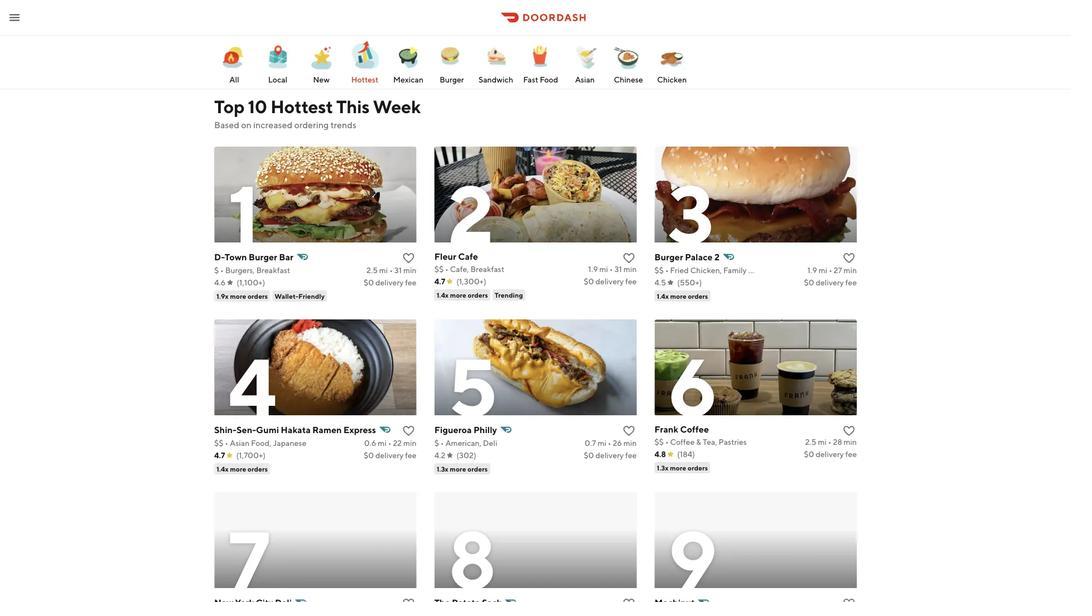 Task type: describe. For each thing, give the bounding box(es) containing it.
fast
[[523, 75, 538, 84]]

1.3x more orders for (302)
[[437, 465, 488, 473]]

cafe,
[[450, 265, 469, 274]]

0 horizontal spatial asian
[[230, 439, 250, 448]]

sen-
[[237, 425, 256, 436]]

more for $ • american, deli
[[450, 465, 466, 473]]

0 vertical spatial asian
[[575, 75, 595, 84]]

4.6
[[214, 278, 226, 287]]

$​0 delivery fee for shin-sen-gumi hakata ramen express
[[364, 451, 417, 460]]

click to add this store to your saved list image for 26
[[622, 425, 636, 438]]

$​0 delivery fee down 1.9 mi • 31 min
[[584, 277, 637, 286]]

mi for d-town burger bar
[[379, 266, 388, 275]]

fleur cafe
[[435, 251, 478, 262]]

fee for d-town burger bar
[[405, 278, 417, 287]]

$$ for $$ • asian food, japanese
[[214, 439, 224, 448]]

fee down 2.5 mi • 28 min
[[846, 450, 857, 459]]

mi for burger palace 2
[[819, 266, 828, 275]]

click to add this store to your saved list image for 28
[[843, 425, 856, 438]]

new
[[313, 75, 330, 84]]

american,
[[446, 439, 482, 448]]

mi for shin-sen-gumi hakata ramen express
[[378, 439, 387, 448]]

4.7 for $$ • asian food, japanese
[[214, 451, 225, 460]]

0.6
[[364, 439, 376, 448]]

frank
[[655, 424, 679, 435]]

2
[[715, 252, 720, 263]]

trending
[[495, 291, 523, 299]]

0.6 mi • 22 min
[[364, 439, 417, 448]]

$$ • coffee & tea, pastries
[[655, 438, 747, 447]]

$$ • cafe, breakfast
[[435, 265, 504, 274]]

d-town burger bar
[[214, 252, 293, 263]]

delivery for d-town burger bar
[[375, 278, 404, 287]]

mi for figueroa philly
[[598, 439, 607, 448]]

(302)
[[457, 451, 476, 460]]

shin-
[[214, 425, 237, 436]]

$ for figueroa
[[435, 439, 439, 448]]

(1,100+)
[[237, 278, 265, 287]]

$​0 delivery fee down 2.5 mi • 28 min
[[804, 450, 857, 459]]

0.7
[[585, 439, 596, 448]]

fried
[[670, 266, 689, 275]]

delivery for shin-sen-gumi hakata ramen express
[[375, 451, 404, 460]]

on
[[241, 120, 252, 130]]

2.5 mi • 28 min
[[806, 438, 857, 447]]

1.9 mi • 31 min
[[588, 265, 637, 274]]

0 vertical spatial hottest
[[351, 75, 378, 84]]

$​0 for shin-sen-gumi hakata ramen express
[[364, 451, 374, 460]]

1.3x for 4.8
[[657, 464, 669, 472]]

$ • burgers, breakfast
[[214, 266, 290, 275]]

min left fried on the top right of the page
[[624, 265, 637, 274]]

31 for 2.5 mi • 31 min
[[394, 266, 402, 275]]

$​0 for figueroa philly
[[584, 451, 594, 460]]

food,
[[251, 439, 271, 448]]

31 for 1.9 mi • 31 min
[[615, 265, 622, 274]]

$ • american, deli
[[435, 439, 497, 448]]

$​0 delivery fee for d-town burger bar
[[364, 278, 417, 287]]

2.5 for 2.5 mi • 31 min
[[367, 266, 378, 275]]

frank coffee
[[655, 424, 709, 435]]

min for shin-sen-gumi hakata ramen express
[[403, 439, 417, 448]]

wallet-friendly
[[275, 292, 325, 300]]

$​0 delivery fee for figueroa philly
[[584, 451, 637, 460]]

fee down 1.9 mi • 31 min
[[625, 277, 637, 286]]

express
[[344, 425, 376, 436]]

orders for $ • american, deli
[[468, 465, 488, 473]]

1.4x for shin-sen-gumi hakata ramen express
[[217, 465, 229, 473]]

palace
[[685, 252, 713, 263]]

1.4x more orders for burger palace 2
[[657, 292, 708, 300]]

figueroa
[[435, 425, 472, 436]]

bar
[[279, 252, 293, 263]]

1.9x
[[217, 292, 229, 300]]

$​0 for d-town burger bar
[[364, 278, 374, 287]]

(1,700+)
[[236, 451, 266, 460]]

family
[[724, 266, 747, 275]]

fast food
[[523, 75, 558, 84]]

wallet-
[[275, 292, 299, 300]]

1.9x more orders
[[217, 292, 268, 300]]

figueroa philly
[[435, 425, 497, 436]]

click to add this store to your saved list image for 31
[[622, 252, 636, 265]]

japanese
[[273, 439, 307, 448]]

orders for $$ • fried chicken, family meals
[[688, 292, 708, 300]]

chicken
[[657, 75, 687, 84]]

top
[[214, 96, 245, 117]]

2.5 mi • 31 min
[[367, 266, 417, 275]]

min for burger palace 2
[[844, 266, 857, 275]]

min right 28 at right
[[844, 438, 857, 447]]

1.3x more orders for (184)
[[657, 464, 708, 472]]

delivery for figueroa philly
[[596, 451, 624, 460]]

meals
[[748, 266, 770, 275]]

&
[[696, 438, 701, 447]]

click to add this store to your saved list image for 27
[[843, 252, 856, 265]]

orders for $$ • coffee & tea, pastries
[[688, 464, 708, 472]]

deli
[[483, 439, 497, 448]]

trends
[[331, 120, 357, 130]]

$$ • asian food, japanese
[[214, 439, 307, 448]]

fee for shin-sen-gumi hakata ramen express
[[405, 451, 417, 460]]

hakata
[[281, 425, 311, 436]]

$​0 for burger palace 2
[[804, 278, 814, 287]]

open menu image
[[8, 11, 21, 24]]

based
[[214, 120, 239, 130]]

shin-sen-gumi hakata ramen express
[[214, 425, 376, 436]]

gumi
[[256, 425, 279, 436]]

burger for burger palace 2
[[655, 252, 683, 263]]

28
[[833, 438, 842, 447]]

food
[[540, 75, 558, 84]]

mexican
[[393, 75, 424, 84]]

0.7 mi • 26 min
[[585, 439, 637, 448]]

$$ for $$ • cafe, breakfast
[[435, 265, 444, 274]]



Task type: locate. For each thing, give the bounding box(es) containing it.
1 horizontal spatial burger
[[440, 75, 464, 84]]

2 horizontal spatial 1.4x
[[657, 292, 669, 300]]

$$ up 4.8
[[655, 438, 664, 447]]

hottest up ordering
[[271, 96, 333, 117]]

$​0 delivery fee down 0.7 mi • 26 min
[[584, 451, 637, 460]]

1 vertical spatial $
[[435, 439, 439, 448]]

1 horizontal spatial $
[[435, 439, 439, 448]]

more down (550+)
[[670, 292, 687, 300]]

•
[[445, 265, 449, 274], [610, 265, 613, 274], [220, 266, 224, 275], [390, 266, 393, 275], [666, 266, 669, 275], [829, 266, 832, 275], [666, 438, 669, 447], [828, 438, 832, 447], [225, 439, 228, 448], [388, 439, 392, 448], [441, 439, 444, 448], [608, 439, 611, 448]]

$​0 down 2.5 mi • 31 min
[[364, 278, 374, 287]]

1.4x down $$ • cafe, breakfast
[[437, 291, 449, 299]]

$​0
[[584, 277, 594, 286], [364, 278, 374, 287], [804, 278, 814, 287], [804, 450, 814, 459], [364, 451, 374, 460], [584, 451, 594, 460]]

1.4x more orders down the (1,700+)
[[217, 465, 268, 473]]

0 horizontal spatial 31
[[394, 266, 402, 275]]

1 horizontal spatial 1.4x more orders
[[437, 291, 488, 299]]

0 horizontal spatial burger
[[249, 252, 277, 263]]

1 horizontal spatial 4.7
[[435, 277, 445, 286]]

(1,300+)
[[457, 277, 486, 286]]

2 horizontal spatial burger
[[655, 252, 683, 263]]

1 vertical spatial coffee
[[670, 438, 695, 447]]

26
[[613, 439, 622, 448]]

0 horizontal spatial 1.3x
[[437, 465, 449, 473]]

delivery down 1.9 mi • 31 min
[[596, 277, 624, 286]]

1 vertical spatial 2.5
[[806, 438, 817, 447]]

pastries
[[719, 438, 747, 447]]

$​0 down 0.6
[[364, 451, 374, 460]]

$ up 4.6
[[214, 266, 219, 275]]

0 horizontal spatial 1.3x more orders
[[437, 465, 488, 473]]

click to add this store to your saved list image
[[622, 252, 636, 265], [843, 252, 856, 265], [622, 425, 636, 438], [622, 598, 636, 603], [843, 598, 856, 603]]

min for d-town burger bar
[[403, 266, 417, 275]]

1.9 for 1.9 mi • 27 min
[[808, 266, 817, 275]]

more down the (1,700+)
[[230, 465, 246, 473]]

increased
[[253, 120, 293, 130]]

0 horizontal spatial hottest
[[271, 96, 333, 117]]

1 horizontal spatial 1.4x
[[437, 291, 449, 299]]

0 horizontal spatial 1.4x
[[217, 465, 229, 473]]

$$ • fried chicken, family meals
[[655, 266, 770, 275]]

2.5 for 2.5 mi • 28 min
[[806, 438, 817, 447]]

1 horizontal spatial 1.3x more orders
[[657, 464, 708, 472]]

burger up $ • burgers, breakfast
[[249, 252, 277, 263]]

4.7 down shin-
[[214, 451, 225, 460]]

$​0 down 2.5 mi • 28 min
[[804, 450, 814, 459]]

0 vertical spatial $
[[214, 266, 219, 275]]

delivery down 0.6 mi • 22 min
[[375, 451, 404, 460]]

fee
[[625, 277, 637, 286], [405, 278, 417, 287], [846, 278, 857, 287], [846, 450, 857, 459], [405, 451, 417, 460], [625, 451, 637, 460]]

0 vertical spatial 2.5
[[367, 266, 378, 275]]

delivery down 0.7 mi • 26 min
[[596, 451, 624, 460]]

coffee up the &
[[680, 424, 709, 435]]

1 horizontal spatial 1.3x
[[657, 464, 669, 472]]

fee down 2.5 mi • 31 min
[[405, 278, 417, 287]]

burger up fried on the top right of the page
[[655, 252, 683, 263]]

ordering
[[294, 120, 329, 130]]

$
[[214, 266, 219, 275], [435, 439, 439, 448]]

burger palace 2
[[655, 252, 720, 263]]

ramen
[[312, 425, 342, 436]]

$$ for $$ • coffee & tea, pastries
[[655, 438, 664, 447]]

click to add this store to your saved list image
[[402, 252, 416, 265], [402, 425, 416, 438], [843, 425, 856, 438], [402, 598, 416, 603]]

1 horizontal spatial breakfast
[[471, 265, 504, 274]]

1 horizontal spatial hottest
[[351, 75, 378, 84]]

breakfast up (1,300+)
[[471, 265, 504, 274]]

more right 1.9x
[[230, 292, 246, 300]]

2.5
[[367, 266, 378, 275], [806, 438, 817, 447]]

$$ down shin-
[[214, 439, 224, 448]]

tea,
[[703, 438, 717, 447]]

1.3x for 4.2
[[437, 465, 449, 473]]

1 vertical spatial hottest
[[271, 96, 333, 117]]

asian down sen- at the bottom
[[230, 439, 250, 448]]

1 vertical spatial 4.7
[[214, 451, 225, 460]]

$ for d-
[[214, 266, 219, 275]]

1.4x down shin-
[[217, 465, 229, 473]]

$​0 down 1.9 mi • 31 min
[[584, 277, 594, 286]]

more down (1,300+)
[[450, 291, 467, 299]]

$$ up '4.5'
[[655, 266, 664, 275]]

fee for burger palace 2
[[846, 278, 857, 287]]

fee down 1.9 mi • 27 min
[[846, 278, 857, 287]]

1.4x more orders down (1,300+)
[[437, 291, 488, 299]]

1.3x more orders down (302)
[[437, 465, 488, 473]]

coffee down frank coffee
[[670, 438, 695, 447]]

1 horizontal spatial 1.9
[[808, 266, 817, 275]]

orders down (550+)
[[688, 292, 708, 300]]

4.5
[[655, 278, 666, 287]]

orders for $$ • asian food, japanese
[[248, 465, 268, 473]]

hottest inside top 10 hottest this week based on increased ordering trends
[[271, 96, 333, 117]]

delivery down 1.9 mi • 27 min
[[816, 278, 844, 287]]

breakfast for (1,100+)
[[256, 266, 290, 275]]

burger
[[440, 75, 464, 84], [249, 252, 277, 263], [655, 252, 683, 263]]

breakfast for (1,300+)
[[471, 265, 504, 274]]

orders
[[468, 291, 488, 299], [248, 292, 268, 300], [688, 292, 708, 300], [688, 464, 708, 472], [248, 465, 268, 473], [468, 465, 488, 473]]

$​0 down 1.9 mi • 27 min
[[804, 278, 814, 287]]

(550+)
[[677, 278, 702, 287]]

delivery down 2.5 mi • 28 min
[[816, 450, 844, 459]]

fee down 0.6 mi • 22 min
[[405, 451, 417, 460]]

cafe
[[458, 251, 478, 262]]

more for $$ • fried chicken, family meals
[[670, 292, 687, 300]]

0 vertical spatial 4.7
[[435, 277, 445, 286]]

1.4x more orders down (550+)
[[657, 292, 708, 300]]

(184)
[[677, 450, 695, 459]]

town
[[225, 252, 247, 263]]

d-
[[214, 252, 225, 263]]

more
[[450, 291, 467, 299], [230, 292, 246, 300], [670, 292, 687, 300], [670, 464, 687, 472], [230, 465, 246, 473], [450, 465, 466, 473]]

0 horizontal spatial 4.7
[[214, 451, 225, 460]]

$​0 delivery fee
[[584, 277, 637, 286], [364, 278, 417, 287], [804, 278, 857, 287], [804, 450, 857, 459], [364, 451, 417, 460], [584, 451, 637, 460]]

1.4x
[[437, 291, 449, 299], [657, 292, 669, 300], [217, 465, 229, 473]]

orders down (1,300+)
[[468, 291, 488, 299]]

1.9 mi • 27 min
[[808, 266, 857, 275]]

4.7 down fleur
[[435, 277, 445, 286]]

1 vertical spatial asian
[[230, 439, 250, 448]]

$$ down fleur
[[435, 265, 444, 274]]

philly
[[474, 425, 497, 436]]

4.7
[[435, 277, 445, 286], [214, 451, 225, 460]]

$​0 delivery fee for burger palace 2
[[804, 278, 857, 287]]

min right '27' at the top right of the page
[[844, 266, 857, 275]]

delivery down 2.5 mi • 31 min
[[375, 278, 404, 287]]

burger for burger
[[440, 75, 464, 84]]

min
[[624, 265, 637, 274], [403, 266, 417, 275], [844, 266, 857, 275], [844, 438, 857, 447], [403, 439, 417, 448], [624, 439, 637, 448]]

1.3x down 4.2
[[437, 465, 449, 473]]

22
[[393, 439, 402, 448]]

$​0 delivery fee down 0.6 mi • 22 min
[[364, 451, 417, 460]]

chicken,
[[691, 266, 722, 275]]

1.3x
[[657, 464, 669, 472], [437, 465, 449, 473]]

burgers,
[[225, 266, 255, 275]]

orders down "(184)"
[[688, 464, 708, 472]]

$ up 4.2
[[435, 439, 439, 448]]

31
[[615, 265, 622, 274], [394, 266, 402, 275]]

hottest up this
[[351, 75, 378, 84]]

4.8
[[655, 450, 666, 459]]

1.9 for 1.9 mi • 31 min
[[588, 265, 598, 274]]

fee down 0.7 mi • 26 min
[[625, 451, 637, 460]]

min for figueroa philly
[[624, 439, 637, 448]]

4.7 for $$ • cafe, breakfast
[[435, 277, 445, 286]]

1 horizontal spatial 2.5
[[806, 438, 817, 447]]

0 vertical spatial coffee
[[680, 424, 709, 435]]

min left cafe,
[[403, 266, 417, 275]]

0 horizontal spatial 1.4x more orders
[[217, 465, 268, 473]]

1.4x more orders for shin-sen-gumi hakata ramen express
[[217, 465, 268, 473]]

$$
[[435, 265, 444, 274], [655, 266, 664, 275], [655, 438, 664, 447], [214, 439, 224, 448]]

mi
[[600, 265, 608, 274], [379, 266, 388, 275], [819, 266, 828, 275], [818, 438, 827, 447], [378, 439, 387, 448], [598, 439, 607, 448]]

10
[[248, 96, 267, 117]]

more down (302)
[[450, 465, 466, 473]]

1.4x for burger palace 2
[[657, 292, 669, 300]]

$​0 delivery fee down 1.9 mi • 27 min
[[804, 278, 857, 287]]

min right 26
[[624, 439, 637, 448]]

1 horizontal spatial asian
[[575, 75, 595, 84]]

click to add this store to your saved list image for 22
[[402, 425, 416, 438]]

1.4x down '4.5'
[[657, 292, 669, 300]]

more for $$ • coffee & tea, pastries
[[670, 464, 687, 472]]

click to add this store to your saved list image for 31
[[402, 252, 416, 265]]

all
[[229, 75, 239, 84]]

$​0 delivery fee down 2.5 mi • 31 min
[[364, 278, 417, 287]]

top 10 hottest this week based on increased ordering trends
[[214, 96, 421, 130]]

4.2
[[435, 451, 446, 460]]

0 horizontal spatial 1.9
[[588, 265, 598, 274]]

min right 22
[[403, 439, 417, 448]]

1.9
[[588, 265, 598, 274], [808, 266, 817, 275]]

27
[[834, 266, 842, 275]]

burger right the mexican
[[440, 75, 464, 84]]

this
[[336, 96, 370, 117]]

fee for figueroa philly
[[625, 451, 637, 460]]

hottest
[[351, 75, 378, 84], [271, 96, 333, 117]]

$​0 down '0.7'
[[584, 451, 594, 460]]

orders down (1,100+)
[[248, 292, 268, 300]]

2 horizontal spatial 1.4x more orders
[[657, 292, 708, 300]]

1.3x more orders down "(184)"
[[657, 464, 708, 472]]

1 horizontal spatial 31
[[615, 265, 622, 274]]

chinese
[[614, 75, 643, 84]]

$$ for $$ • fried chicken, family meals
[[655, 266, 664, 275]]

fleur
[[435, 251, 456, 262]]

0 horizontal spatial $
[[214, 266, 219, 275]]

breakfast down bar
[[256, 266, 290, 275]]

sandwich
[[479, 75, 513, 84]]

0 horizontal spatial breakfast
[[256, 266, 290, 275]]

friendly
[[299, 292, 325, 300]]

delivery for burger palace 2
[[816, 278, 844, 287]]

more for $$ • asian food, japanese
[[230, 465, 246, 473]]

0 horizontal spatial 2.5
[[367, 266, 378, 275]]

1.3x down 4.8
[[657, 464, 669, 472]]

orders down (302)
[[468, 465, 488, 473]]

asian
[[575, 75, 595, 84], [230, 439, 250, 448]]

week
[[373, 96, 421, 117]]

asian right food on the right top of the page
[[575, 75, 595, 84]]

orders down the (1,700+)
[[248, 465, 268, 473]]

1.3x more orders
[[657, 464, 708, 472], [437, 465, 488, 473]]

more down "(184)"
[[670, 464, 687, 472]]

local
[[268, 75, 288, 84]]



Task type: vqa. For each thing, say whether or not it's contained in the screenshot.
–
no



